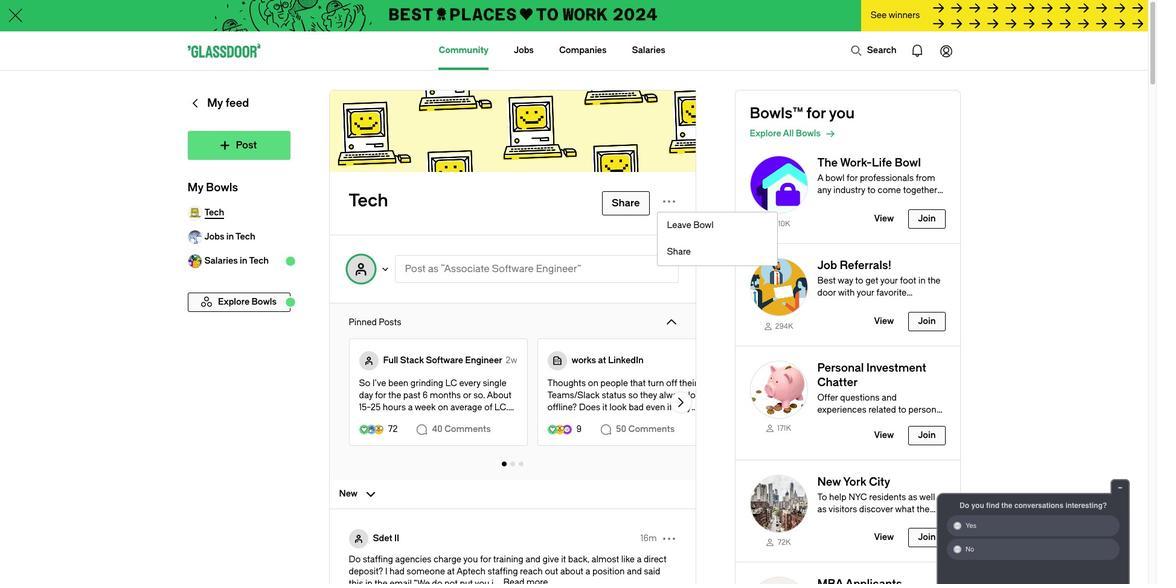Task type: locate. For each thing, give the bounding box(es) containing it.
do
[[432, 579, 443, 585]]

it right give
[[561, 555, 566, 565]]

3 image for bowl image from the top
[[750, 361, 808, 419]]

toogle identity image for full stack software engineer
[[359, 352, 378, 371]]

life.
[[900, 210, 914, 220]]

pinned
[[349, 318, 377, 328]]

1 horizontal spatial software
[[492, 263, 534, 275]]

as right post at the left top of page
[[428, 263, 439, 275]]

at right works
[[598, 356, 606, 366]]

1 vertical spatial as
[[908, 493, 918, 503]]

1 vertical spatial at
[[447, 567, 455, 577]]

1 toogle identity image from the left
[[359, 352, 378, 371]]

in up salaries in tech
[[226, 232, 234, 242]]

engineer
[[465, 356, 502, 366]]

to-
[[900, 198, 913, 208]]

1 vertical spatial they
[[674, 403, 691, 413]]

charge
[[434, 555, 462, 565]]

2 vertical spatial as
[[818, 505, 827, 515]]

turn
[[648, 379, 664, 389]]

offline?
[[548, 403, 577, 413]]

the up has
[[917, 505, 930, 515]]

2 vertical spatial in
[[365, 579, 373, 585]]

2 image for bowl image from the top
[[750, 258, 808, 316]]

0 horizontal spatial for
[[480, 555, 491, 565]]

at inside do staffing agencies charge you for training and give it back, almost like a direct deposit? i had someone at aptech staffing reach out about a position and said this in the email "we do not put you i
[[447, 567, 455, 577]]

engineer"
[[536, 263, 581, 275]]

it down status
[[603, 403, 607, 413]]

0 horizontal spatial toogle identity image
[[359, 352, 378, 371]]

salaries for salaries in tech
[[204, 256, 238, 266]]

york
[[843, 476, 867, 489]]

image for bowl image up "171k" link
[[750, 361, 808, 419]]

0 vertical spatial as
[[428, 263, 439, 275]]

"we
[[414, 579, 430, 585]]

in for salaries
[[240, 256, 247, 266]]

no
[[966, 546, 974, 554]]

0 horizontal spatial a
[[586, 567, 590, 577]]

comments down even
[[628, 425, 675, 435]]

new for new
[[339, 489, 358, 500]]

jobs up salaries in tech
[[204, 232, 224, 242]]

a
[[637, 555, 642, 565], [586, 567, 590, 577]]

this
[[349, 579, 363, 585]]

1 horizontal spatial bowls
[[796, 129, 821, 139]]

0 horizontal spatial in
[[226, 232, 234, 242]]

personal
[[909, 405, 944, 415]]

comments right "40"
[[445, 425, 491, 435]]

2 toogle identity image from the left
[[548, 352, 567, 371]]

0 vertical spatial jobs
[[514, 45, 534, 56]]

position
[[593, 567, 625, 577]]

happenings
[[818, 210, 864, 220]]

1 vertical spatial it
[[561, 555, 566, 565]]

do
[[960, 502, 969, 510], [349, 555, 361, 565]]

do inside do staffing agencies charge you for training and give it back, almost like a direct deposit? i had someone at aptech staffing reach out about a position and said this in the email "we do not put you i
[[349, 555, 361, 565]]

software right stack
[[426, 356, 463, 366]]

you up explore all bowls link
[[829, 105, 855, 122]]

status
[[602, 391, 626, 401]]

0 vertical spatial do
[[960, 502, 969, 510]]

new inside "dropdown button"
[[339, 489, 358, 500]]

image for bowl image for personal investment chatter
[[750, 361, 808, 419]]

0 vertical spatial a
[[637, 555, 642, 565]]

bowl right leave
[[694, 220, 714, 231]]

294k link
[[750, 321, 808, 331]]

0 horizontal spatial salaries
[[204, 256, 238, 266]]

0 horizontal spatial new
[[339, 489, 358, 500]]

0 horizontal spatial bowl
[[694, 220, 714, 231]]

their down does
[[589, 415, 607, 425]]

deposit?
[[349, 567, 383, 577]]

professionals
[[860, 173, 914, 184]]

in down deposit?
[[365, 579, 373, 585]]

do up deposit?
[[349, 555, 361, 565]]

1 image for bowl image from the top
[[750, 156, 808, 214]]

interesting?
[[1066, 502, 1107, 510]]

find
[[986, 502, 1000, 510]]

salaries
[[632, 45, 666, 56], [204, 256, 238, 266]]

image for bowl image for job referrals!
[[750, 258, 808, 316]]

sdet ii button
[[373, 533, 399, 545]]

a down back,
[[586, 567, 590, 577]]

in
[[226, 232, 234, 242], [240, 256, 247, 266], [365, 579, 373, 585]]

to left come
[[868, 185, 876, 196]]

0 horizontal spatial at
[[447, 567, 455, 577]]

the up of
[[867, 198, 880, 208]]

and up related
[[882, 393, 897, 403]]

the inside do staffing agencies charge you for training and give it back, almost like a direct deposit? i had someone at aptech staffing reach out about a position and said this in the email "we do not put you i
[[375, 579, 388, 585]]

1 vertical spatial toogle identity image
[[349, 530, 368, 549]]

nyc
[[849, 493, 867, 503]]

on down does
[[576, 415, 587, 425]]

for up industry
[[847, 173, 858, 184]]

0 horizontal spatial look
[[610, 403, 627, 413]]

jobs in tech
[[204, 232, 255, 242]]

1 horizontal spatial for
[[807, 105, 826, 122]]

1 vertical spatial do
[[349, 555, 361, 565]]

0 vertical spatial look
[[688, 391, 706, 401]]

1 horizontal spatial jobs
[[514, 45, 534, 56]]

do up yes
[[960, 502, 969, 510]]

a right "like"
[[637, 555, 642, 565]]

0 vertical spatial software
[[492, 263, 534, 275]]

almost
[[592, 555, 619, 565]]

toogle identity image left full
[[359, 352, 378, 371]]

comments for 40 comments
[[445, 425, 491, 435]]

toogle identity image up pinned
[[346, 255, 375, 284]]

it
[[603, 403, 607, 413], [561, 555, 566, 565]]

more actions image
[[659, 192, 679, 211]]

1 vertical spatial for
[[847, 173, 858, 184]]

1 horizontal spatial their
[[679, 379, 697, 389]]

50
[[616, 425, 627, 435]]

at
[[598, 356, 606, 366], [447, 567, 455, 577]]

0 horizontal spatial they
[[640, 391, 657, 401]]

i
[[385, 567, 388, 577]]

search button
[[844, 39, 903, 63]]

1 vertical spatial look
[[610, 403, 627, 413]]

image for bowl image up 10k link
[[750, 156, 808, 214]]

72
[[388, 425, 398, 435]]

full stack software engineer
[[383, 356, 502, 366]]

"associate
[[441, 263, 490, 275]]

so
[[628, 391, 638, 401]]

to up investments
[[898, 405, 907, 415]]

look up work?
[[610, 403, 627, 413]]

bowl up from
[[895, 156, 921, 170]]

do for do you find the conversations interesting?
[[960, 502, 969, 510]]

residents
[[869, 493, 906, 503]]

the down i
[[375, 579, 388, 585]]

as
[[428, 263, 439, 275], [908, 493, 918, 503], [818, 505, 827, 515]]

bowls inside explore all bowls link
[[796, 129, 821, 139]]

new
[[818, 476, 841, 489], [339, 489, 358, 500]]

not
[[445, 579, 458, 585]]

full
[[383, 356, 398, 366]]

1 horizontal spatial my
[[207, 97, 223, 110]]

do for do staffing agencies charge you for training and give it back, almost like a direct deposit? i had someone at aptech staffing reach out about a position and said this in the email "we do not put you i
[[349, 555, 361, 565]]

agencies
[[395, 555, 432, 565]]

1 vertical spatial bowls
[[206, 181, 238, 194]]

1 vertical spatial bowl
[[694, 220, 714, 231]]

feed
[[226, 97, 249, 110]]

2 vertical spatial tech
[[249, 256, 269, 266]]

salaries in tech
[[204, 256, 269, 266]]

171k
[[777, 425, 791, 433]]

2 horizontal spatial as
[[908, 493, 918, 503]]

0 vertical spatial it
[[603, 403, 607, 413]]

1 vertical spatial tech
[[236, 232, 255, 242]]

0 horizontal spatial software
[[426, 356, 463, 366]]

all
[[783, 129, 794, 139]]

1 horizontal spatial at
[[598, 356, 606, 366]]

1 horizontal spatial comments
[[628, 425, 675, 435]]

comments for 50 comments
[[628, 425, 675, 435]]

image for bowl image
[[750, 156, 808, 214], [750, 258, 808, 316], [750, 361, 808, 419], [750, 475, 808, 533]]

1 horizontal spatial toogle identity image
[[548, 352, 567, 371]]

0 vertical spatial bowl
[[895, 156, 921, 170]]

i
[[492, 579, 494, 585]]

0 vertical spatial my
[[207, 97, 223, 110]]

to right has
[[936, 517, 944, 527]]

deliver
[[548, 415, 574, 425]]

in down jobs in tech link
[[240, 256, 247, 266]]

bowl
[[895, 156, 921, 170], [694, 220, 714, 231]]

0 vertical spatial they
[[640, 391, 657, 401]]

40 comments
[[432, 425, 491, 435]]

experiences
[[818, 405, 867, 415]]

0 vertical spatial bowls
[[796, 129, 821, 139]]

1 vertical spatial jobs
[[204, 232, 224, 242]]

as down to at the right bottom of the page
[[818, 505, 827, 515]]

they up even
[[640, 391, 657, 401]]

1 vertical spatial a
[[586, 567, 590, 577]]

1 horizontal spatial it
[[603, 403, 607, 413]]

at up not
[[447, 567, 455, 577]]

2 horizontal spatial in
[[365, 579, 373, 585]]

toogle identity image
[[346, 255, 375, 284], [349, 530, 368, 549]]

leave bowl
[[667, 220, 714, 231]]

had
[[390, 567, 405, 577]]

they right if
[[674, 403, 691, 413]]

bowl inside the work-life bowl a bowl for professionals from any industry to come together and discuss the day-to-day happenings of work-life.
[[895, 156, 921, 170]]

image for bowl image up 294k link
[[750, 258, 808, 316]]

new button
[[329, 480, 696, 509]]

their right off
[[679, 379, 697, 389]]

0 horizontal spatial it
[[561, 555, 566, 565]]

2 horizontal spatial to
[[936, 517, 944, 527]]

city
[[904, 517, 918, 527]]

1 vertical spatial salaries
[[204, 256, 238, 266]]

works
[[572, 356, 596, 366]]

lottie animation container image
[[932, 36, 961, 65], [932, 36, 961, 65]]

toogle identity image for works at
[[548, 352, 567, 371]]

lottie animation container image
[[390, 31, 440, 70], [390, 31, 440, 70], [903, 36, 932, 65], [903, 36, 932, 65], [850, 45, 862, 57], [850, 45, 862, 57]]

0 horizontal spatial my
[[188, 181, 203, 194]]

1 horizontal spatial do
[[960, 502, 969, 510]]

and down any
[[818, 198, 833, 208]]

the inside the work-life bowl a bowl for professionals from any industry to come together and discuss the day-to-day happenings of work-life.
[[867, 198, 880, 208]]

life
[[872, 156, 892, 170]]

1 horizontal spatial to
[[898, 405, 907, 415]]

bowl
[[826, 173, 845, 184]]

1 vertical spatial on
[[576, 415, 587, 425]]

toogle identity image left sdet at the left
[[349, 530, 368, 549]]

linkedin
[[608, 356, 644, 366]]

off
[[666, 379, 677, 389]]

0 vertical spatial to
[[868, 185, 876, 196]]

10k link
[[750, 219, 808, 229]]

and
[[818, 198, 833, 208], [882, 393, 897, 403], [850, 417, 865, 427], [526, 555, 541, 565], [627, 567, 642, 577]]

0 horizontal spatial do
[[349, 555, 361, 565]]

city
[[869, 476, 890, 489]]

for up explore all bowls
[[807, 105, 826, 122]]

1 horizontal spatial salaries
[[632, 45, 666, 56]]

see winners link
[[861, 0, 1148, 31]]

2 horizontal spatial for
[[847, 173, 858, 184]]

0 vertical spatial new
[[818, 476, 841, 489]]

for up aptech
[[480, 555, 491, 565]]

toogle identity image up thoughts
[[548, 352, 567, 371]]

image for bowl image up 72k link
[[750, 475, 808, 533]]

1 vertical spatial new
[[339, 489, 358, 500]]

0 horizontal spatial jobs
[[204, 232, 224, 242]]

menu
[[657, 212, 778, 266]]

0 vertical spatial staffing
[[363, 555, 393, 565]]

you up aptech
[[463, 555, 478, 565]]

2 comments from the left
[[628, 425, 675, 435]]

for inside do staffing agencies charge you for training and give it back, almost like a direct deposit? i had someone at aptech staffing reach out about a position and said this in the email "we do not put you i
[[480, 555, 491, 565]]

what
[[895, 505, 915, 515]]

toogle identity image
[[359, 352, 378, 371], [548, 352, 567, 371]]

see winners
[[871, 10, 920, 21]]

0 vertical spatial salaries
[[632, 45, 666, 56]]

16m
[[641, 534, 657, 544]]

1 vertical spatial in
[[240, 256, 247, 266]]

bowls right all
[[796, 129, 821, 139]]

294k
[[775, 322, 793, 331]]

personal investment chatter offer questions and experiences related to personal finance and investments
[[818, 362, 944, 427]]

0 horizontal spatial to
[[868, 185, 876, 196]]

jobs left companies
[[514, 45, 534, 56]]

0 vertical spatial in
[[226, 232, 234, 242]]

2 vertical spatial for
[[480, 555, 491, 565]]

1 horizontal spatial as
[[818, 505, 827, 515]]

help
[[829, 493, 847, 503]]

and inside the work-life bowl a bowl for professionals from any industry to come together and discuss the day-to-day happenings of work-life.
[[818, 198, 833, 208]]

direct
[[644, 555, 667, 565]]

72k link
[[750, 538, 808, 548]]

72k
[[778, 539, 791, 547]]

0 horizontal spatial comments
[[445, 425, 491, 435]]

bowls up jobs in tech
[[206, 181, 238, 194]]

said
[[644, 567, 660, 577]]

staffing down training
[[488, 567, 518, 577]]

0 horizontal spatial their
[[589, 415, 607, 425]]

as up what
[[908, 493, 918, 503]]

0 vertical spatial on
[[588, 379, 599, 389]]

new inside new york city to help nyc residents as well as visitors discover what the world's most popular city has to offer!
[[818, 476, 841, 489]]

1 vertical spatial to
[[898, 405, 907, 415]]

their
[[679, 379, 697, 389], [589, 415, 607, 425]]

give
[[543, 555, 559, 565]]

1 horizontal spatial bowl
[[895, 156, 921, 170]]

1 vertical spatial staffing
[[488, 567, 518, 577]]

and down "like"
[[627, 567, 642, 577]]

staffing up i
[[363, 555, 393, 565]]

1 vertical spatial my
[[188, 181, 203, 194]]

0 horizontal spatial as
[[428, 263, 439, 275]]

my for my feed
[[207, 97, 223, 110]]

on left people in the right bottom of the page
[[588, 379, 599, 389]]

1 horizontal spatial new
[[818, 476, 841, 489]]

4 image for bowl image from the top
[[750, 475, 808, 533]]

1 horizontal spatial in
[[240, 256, 247, 266]]

2 vertical spatial to
[[936, 517, 944, 527]]

related
[[869, 405, 896, 415]]

software left engineer"
[[492, 263, 534, 275]]

look right always
[[688, 391, 706, 401]]

companies link
[[559, 31, 607, 70]]

investments
[[867, 417, 916, 427]]

0 vertical spatial at
[[598, 356, 606, 366]]

chatter
[[818, 376, 858, 389]]

1 comments from the left
[[445, 425, 491, 435]]



Task type: vqa. For each thing, say whether or not it's contained in the screenshot.
the right their
yes



Task type: describe. For each thing, give the bounding box(es) containing it.
for inside the work-life bowl a bowl for professionals from any industry to come together and discuss the day-to-day happenings of work-life.
[[847, 173, 858, 184]]

aptech
[[457, 567, 486, 577]]

in for jobs
[[226, 232, 234, 242]]

reach
[[520, 567, 543, 577]]

put
[[460, 579, 473, 585]]

leave
[[667, 220, 691, 231]]

sdet
[[373, 534, 392, 544]]

the inside new york city to help nyc residents as well as visitors discover what the world's most popular city has to offer!
[[917, 505, 930, 515]]

does
[[579, 403, 600, 413]]

more actions image
[[659, 530, 679, 549]]

you left find
[[972, 502, 984, 510]]

email
[[390, 579, 412, 585]]

to inside new york city to help nyc residents as well as visitors discover what the world's most popular city has to offer!
[[936, 517, 944, 527]]

40
[[432, 425, 443, 435]]

together
[[903, 185, 937, 196]]

most
[[848, 517, 869, 527]]

companies
[[559, 45, 607, 56]]

as inside button
[[428, 263, 439, 275]]

salaries in tech link
[[188, 249, 290, 274]]

teams/slack
[[548, 391, 600, 401]]

10k
[[778, 220, 790, 228]]

search
[[867, 45, 897, 56]]

in inside do staffing agencies charge you for training and give it back, almost like a direct deposit? i had someone at aptech staffing reach out about a position and said this in the email "we do not put you i
[[365, 579, 373, 585]]

popular
[[871, 517, 902, 527]]

to inside the work-life bowl a bowl for professionals from any industry to come together and discuss the day-to-day happenings of work-life.
[[868, 185, 876, 196]]

0 vertical spatial toogle identity image
[[346, 255, 375, 284]]

9
[[577, 425, 582, 435]]

menu containing leave bowl
[[657, 212, 778, 266]]

salaries for salaries
[[632, 45, 666, 56]]

work-
[[840, 156, 872, 170]]

works at linkedin
[[572, 356, 644, 366]]

personal
[[818, 362, 864, 375]]

if
[[667, 403, 672, 413]]

conversations
[[1015, 502, 1064, 510]]

even
[[646, 403, 665, 413]]

0 vertical spatial tech
[[349, 191, 388, 211]]

0 horizontal spatial on
[[576, 415, 587, 425]]

ii
[[394, 534, 399, 544]]

share
[[667, 247, 691, 257]]

it inside thoughts on people that turn off their teams/slack status so they always look offline? does it look bad even if they deliver on their work?
[[603, 403, 607, 413]]

bowls™
[[750, 105, 803, 122]]

to inside personal investment chatter offer questions and experiences related to personal finance and investments
[[898, 405, 907, 415]]

my bowls
[[188, 181, 238, 194]]

0 horizontal spatial staffing
[[363, 555, 393, 565]]

salaries link
[[632, 31, 666, 70]]

yes
[[966, 522, 977, 530]]

questions
[[840, 393, 880, 403]]

offer
[[818, 393, 838, 403]]

about
[[560, 567, 584, 577]]

do staffing agencies charge you for training and give it back, almost like a direct deposit? i had someone at aptech staffing reach out about a position and said this in the email "we do not put you i
[[349, 555, 667, 585]]

tech for jobs in tech
[[236, 232, 255, 242]]

1 horizontal spatial staffing
[[488, 567, 518, 577]]

post as "associate software engineer"
[[405, 263, 581, 275]]

0 vertical spatial their
[[679, 379, 697, 389]]

work-
[[877, 210, 900, 220]]

the work-life bowl a bowl for professionals from any industry to come together and discuss the day-to-day happenings of work-life.
[[818, 156, 937, 220]]

1 vertical spatial software
[[426, 356, 463, 366]]

jobs for jobs in tech
[[204, 232, 224, 242]]

1 horizontal spatial look
[[688, 391, 706, 401]]

someone
[[407, 567, 445, 577]]

2w
[[506, 356, 517, 366]]

software inside button
[[492, 263, 534, 275]]

1 horizontal spatial on
[[588, 379, 599, 389]]

bowl inside menu item
[[694, 220, 714, 231]]

sdet ii
[[373, 534, 399, 544]]

jobs in tech link
[[188, 225, 290, 249]]

new for new york city to help nyc residents as well as visitors discover what the world's most popular city has to offer!
[[818, 476, 841, 489]]

1 horizontal spatial a
[[637, 555, 642, 565]]

explore all bowls
[[750, 129, 821, 139]]

171k link
[[750, 424, 808, 434]]

thoughts on people that turn off their teams/slack status so they always look offline? does it look bad even if they deliver on their work?
[[548, 379, 706, 425]]

the
[[818, 156, 838, 170]]

it inside do staffing agencies charge you for training and give it back, almost like a direct deposit? i had someone at aptech staffing reach out about a position and said this in the email "we do not put you i
[[561, 555, 566, 565]]

and down experiences
[[850, 417, 865, 427]]

well
[[919, 493, 935, 503]]

investment
[[867, 362, 926, 375]]

my feed
[[207, 97, 249, 110]]

50 comments
[[616, 425, 675, 435]]

post as "associate software engineer" button
[[395, 256, 679, 283]]

like
[[621, 555, 635, 565]]

16m link
[[641, 533, 657, 545]]

share menu item
[[657, 239, 777, 266]]

job
[[818, 259, 837, 272]]

you left i at the left
[[475, 579, 490, 585]]

1 vertical spatial their
[[589, 415, 607, 425]]

community link
[[439, 31, 489, 70]]

my for my bowls
[[188, 181, 203, 194]]

offer!
[[818, 529, 839, 539]]

posts
[[379, 318, 401, 328]]

new york city to help nyc residents as well as visitors discover what the world's most popular city has to offer!
[[818, 476, 944, 539]]

jobs for jobs
[[514, 45, 534, 56]]

tech for salaries in tech
[[249, 256, 269, 266]]

jobs link
[[514, 31, 534, 70]]

explore
[[750, 129, 781, 139]]

see
[[871, 10, 887, 21]]

the right find
[[1002, 502, 1013, 510]]

image for bowl image for the work-life bowl
[[750, 156, 808, 214]]

people
[[601, 379, 628, 389]]

leave bowl menu item
[[657, 213, 777, 239]]

1 horizontal spatial they
[[674, 403, 691, 413]]

a
[[818, 173, 823, 184]]

referrals!
[[840, 259, 892, 272]]

0 vertical spatial for
[[807, 105, 826, 122]]

has
[[920, 517, 934, 527]]

image for bowl image for new york city
[[750, 475, 808, 533]]

visitors
[[829, 505, 857, 515]]

stack
[[400, 356, 424, 366]]

winners
[[889, 10, 920, 21]]

and up the reach
[[526, 555, 541, 565]]

0 horizontal spatial bowls
[[206, 181, 238, 194]]

training
[[493, 555, 524, 565]]

from
[[916, 173, 935, 184]]

pinned posts
[[349, 318, 401, 328]]

day-
[[882, 198, 900, 208]]



